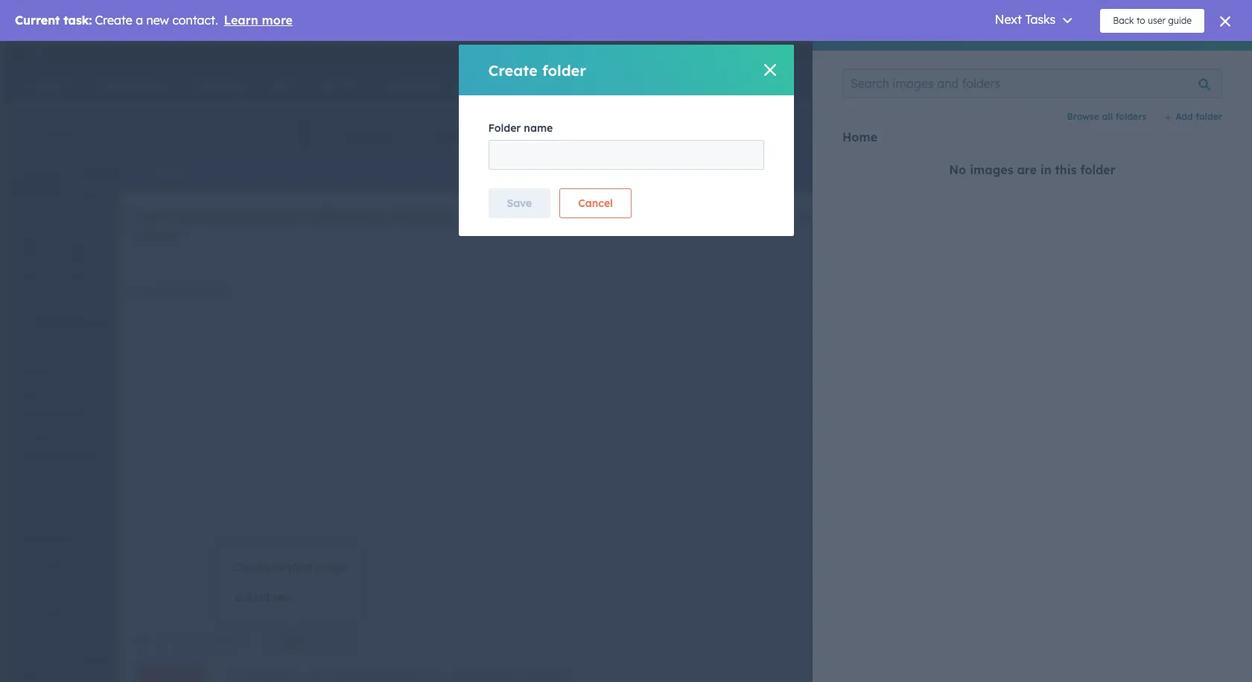 Task type: describe. For each thing, give the bounding box(es) containing it.
expand dialog image
[[1067, 167, 1079, 179]]

1 their from the left
[[584, 211, 609, 225]]

caa brand studio
[[133, 284, 231, 298]]

peterson
[[51, 449, 94, 462]]

upload new button
[[219, 583, 361, 613]]

lifecycle
[[574, 213, 624, 224]]

postal code
[[15, 607, 64, 618]]

mandy
[[986, 211, 1023, 225]]

1 a from the left
[[174, 211, 180, 225]]

menu containing provation design studio
[[840, 41, 1224, 65]]

1 horizontal spatial caa.com
[[75, 189, 118, 203]]

provation inside provation design studio popup button
[[1089, 47, 1133, 59]]

reinvigorate
[[752, 211, 819, 225]]

companies
[[23, 125, 81, 139]]

design
[[1136, 47, 1167, 59]]

code
[[43, 607, 64, 618]]

1 to from the left
[[639, 211, 649, 225]]

hubspot image
[[27, 44, 45, 62]]

is
[[162, 211, 171, 225]]

i
[[388, 211, 392, 225]]

martin sheen actor
[[956, 157, 1026, 188]]

marketplaces button
[[952, 41, 983, 65]]

activities link
[[414, 118, 501, 154]]

number of employees
[[15, 654, 108, 665]]

pm
[[457, 230, 472, 243]]

caa brand studio link
[[133, 284, 231, 298]]

1 vertical spatial number
[[15, 654, 49, 665]]

Postal code text field
[[15, 616, 284, 646]]

choose
[[234, 561, 271, 575]]

artists
[[150, 159, 204, 181]]

about this company
[[33, 315, 138, 329]]

,
[[382, 211, 385, 225]]

caa.com inside company domain name caa.com
[[15, 364, 57, 377]]

help button
[[986, 41, 1011, 65]]

creative
[[75, 159, 145, 181]]

proud
[[183, 211, 214, 225]]

call
[[118, 270, 133, 282]]

company
[[89, 315, 138, 329]]

studio for provation design studio
[[1170, 47, 1200, 59]]

notifications button
[[1036, 41, 1061, 65]]

+1
[[754, 612, 765, 625]]

company for company owner
[[15, 431, 56, 443]]

about
[[33, 315, 64, 329]]

settings image
[[1017, 47, 1030, 61]]

upgrade image
[[850, 48, 864, 61]]

sheen
[[994, 157, 1026, 171]]

head
[[1065, 211, 1094, 225]]

they'd
[[682, 211, 714, 225]]

marketplaces image
[[961, 48, 974, 61]]

caa for caa is a proud business partner of provation , i should set a quarterly meeting with their hoc to see if they'd like to reinvigorate
[[133, 211, 159, 225]]

calling icon button
[[923, 43, 949, 63]]

company owner
[[15, 431, 84, 443]]

hoc
[[612, 211, 636, 225]]

email image
[[71, 244, 84, 259]]

meeting
[[512, 211, 555, 225]]

Search HubSpot search field
[[1032, 72, 1215, 98]]

2 a from the left
[[452, 211, 458, 225]]

+
[[1185, 118, 1192, 132]]

search image
[[1210, 80, 1221, 90]]

lifecycle stage lead
[[574, 213, 656, 243]]

note image
[[23, 244, 37, 259]]

more button
[[211, 631, 253, 652]]

quarterly
[[461, 211, 509, 225]]

task image
[[166, 244, 180, 259]]

call image
[[119, 244, 132, 259]]

(223)
[[768, 612, 792, 625]]

marketing.
[[894, 211, 951, 225]]

lead
[[603, 230, 627, 243]]

date inside last activity date --
[[821, 213, 844, 224]]

postal
[[15, 607, 41, 618]]

of right head
[[1097, 211, 1107, 225]]

phone
[[749, 581, 782, 593]]

provation design studio button
[[1064, 41, 1222, 65]]

overview link
[[323, 118, 414, 154]]

hubspot link
[[18, 44, 56, 62]]

see
[[652, 211, 669, 225]]

meeting
[[204, 270, 238, 282]]

of left employees
[[52, 654, 60, 665]]

state/region
[[15, 560, 72, 572]]

of right partner
[[308, 211, 318, 225]]

save note
[[151, 671, 193, 682]]

james peterson
[[15, 449, 94, 462]]

Search search field
[[344, 540, 525, 567]]

some of their marketing. from mandy nance, head of creative:
[[133, 211, 1110, 243]]

caa.com link
[[75, 184, 134, 206]]

companies link
[[12, 125, 81, 139]]

upload new
[[234, 591, 293, 604]]

entertainment button
[[15, 399, 284, 424]]

image
[[315, 561, 346, 575]]

set
[[434, 211, 449, 225]]

1 vertical spatial provation
[[321, 211, 382, 225]]

entertainment
[[15, 408, 85, 421]]

activity
[[772, 213, 818, 224]]

industry
[[15, 390, 51, 402]]

create date 10/24/2023 1:00 pm cdt
[[374, 213, 495, 243]]

2 link opens in a new window image from the top
[[121, 192, 132, 203]]



Task type: vqa. For each thing, say whether or not it's contained in the screenshot.
"their" in the some of their marketing. From Mandy Nance, Head of Creative:
yes



Task type: locate. For each thing, give the bounding box(es) containing it.
name
[[354, 581, 381, 593]]

company up james
[[15, 431, 56, 443]]

some
[[822, 211, 850, 225]]

1 horizontal spatial studio
[[1170, 47, 1200, 59]]

nance,
[[1026, 211, 1062, 225]]

choose existing image
[[234, 561, 346, 575]]

studio inside popup button
[[1170, 47, 1200, 59]]

0 horizontal spatial to
[[639, 211, 649, 225]]

+ add button
[[1185, 116, 1215, 134]]

new
[[273, 591, 293, 604]]

Number of employees text field
[[15, 663, 284, 683]]

this
[[67, 315, 86, 329]]

with
[[558, 211, 581, 225]]

date
[[442, 213, 466, 224], [821, 213, 844, 224]]

james
[[15, 449, 48, 462]]

2 their from the left
[[866, 211, 891, 225]]

owner
[[58, 431, 84, 443]]

menu item
[[919, 41, 922, 65]]

2 to from the left
[[739, 211, 749, 225]]

minimize dialog image
[[130, 167, 142, 179]]

from
[[954, 211, 983, 225]]

a
[[174, 211, 180, 225], [452, 211, 458, 225]]

note
[[154, 164, 182, 179], [20, 270, 40, 282]]

their inside the some of their marketing. from mandy nance, head of creative:
[[866, 211, 891, 225]]

settings link
[[1014, 45, 1033, 61]]

existing
[[273, 561, 312, 575]]

1 horizontal spatial date
[[821, 213, 844, 224]]

brand
[[159, 284, 192, 298]]

note for note image in the left of the page
[[20, 270, 40, 282]]

calling icon image
[[929, 47, 943, 60]]

phone number
[[749, 581, 824, 593]]

menu
[[840, 41, 1224, 65]]

City text field
[[15, 522, 284, 552]]

1 company from the top
[[15, 349, 56, 361]]

1 - from the left
[[791, 230, 795, 243]]

note for minimize dialog "image"
[[154, 164, 182, 179]]

1 vertical spatial caa.com
[[15, 364, 57, 377]]

date right activity
[[821, 213, 844, 224]]

domain
[[58, 349, 90, 361]]

link opens in a new window image
[[121, 189, 132, 206], [121, 192, 132, 203]]

stage
[[627, 213, 656, 224]]

10/24/2023
[[374, 230, 431, 243]]

company down about
[[15, 349, 56, 361]]

choose existing image button
[[219, 553, 361, 583]]

1 vertical spatial caa
[[133, 284, 155, 298]]

james peterson button
[[15, 440, 284, 465]]

company domain name caa.com
[[15, 349, 117, 377]]

like
[[717, 211, 736, 225]]

0 horizontal spatial their
[[584, 211, 609, 225]]

creative:
[[133, 229, 180, 243]]

caa down "call"
[[133, 284, 155, 298]]

save note button
[[139, 665, 206, 683]]

1 horizontal spatial number
[[784, 581, 824, 593]]

0 horizontal spatial caa.com
[[15, 364, 57, 377]]

+1 (223) 555-1235
[[754, 612, 839, 625]]

0 horizontal spatial date
[[442, 213, 466, 224]]

1:00
[[434, 230, 454, 243]]

upload
[[234, 591, 270, 604]]

close dialog image
[[1091, 167, 1103, 179]]

number down 'postal'
[[15, 654, 49, 665]]

1 caa from the top
[[133, 211, 159, 225]]

caa for caa brand studio
[[133, 284, 155, 298]]

-
[[791, 230, 795, 243], [795, 230, 800, 243]]

+ add
[[1185, 118, 1215, 132]]

provation right the james peterson icon
[[1089, 47, 1133, 59]]

studio right design
[[1170, 47, 1200, 59]]

of right some
[[853, 211, 863, 225]]

2 date from the left
[[821, 213, 844, 224]]

2 company from the top
[[15, 431, 56, 443]]

navigation containing overview
[[322, 117, 501, 154]]

0 vertical spatial company
[[15, 349, 56, 361]]

555-
[[795, 612, 817, 625]]

caa.com down creative
[[75, 189, 118, 203]]

their
[[584, 211, 609, 225], [866, 211, 891, 225]]

1 vertical spatial company
[[15, 431, 56, 443]]

number up "555-"
[[784, 581, 824, 593]]

1 horizontal spatial a
[[452, 211, 458, 225]]

caa is a proud business partner of provation , i should set a quarterly meeting with their hoc to see if they'd like to reinvigorate
[[133, 211, 819, 225]]

1 horizontal spatial to
[[739, 211, 749, 225]]

actor
[[956, 177, 979, 188]]

0 vertical spatial studio
[[1170, 47, 1200, 59]]

provation left i
[[321, 211, 382, 225]]

a right the set
[[452, 211, 458, 225]]

caa left the is
[[133, 211, 159, 225]]

about this company button
[[0, 302, 284, 342]]

1 horizontal spatial provation
[[1089, 47, 1133, 59]]

0 horizontal spatial note
[[20, 270, 40, 282]]

provation design studio
[[1089, 47, 1200, 59]]

caa
[[133, 211, 159, 225], [133, 284, 155, 298]]

notifications image
[[1042, 48, 1055, 61]]

studio for caa brand studio
[[195, 284, 231, 298]]

navigation
[[322, 117, 501, 154]]

note down note image in the left of the page
[[20, 270, 40, 282]]

company for company domain name caa.com
[[15, 349, 56, 361]]

company
[[15, 349, 56, 361], [15, 431, 56, 443]]

0 horizontal spatial studio
[[195, 284, 231, 298]]

0 vertical spatial number
[[784, 581, 824, 593]]

martin sheen link
[[956, 157, 1026, 171]]

2 caa from the top
[[133, 284, 155, 298]]

more
[[214, 635, 240, 648]]

0 horizontal spatial provation
[[321, 211, 382, 225]]

date up 1:00
[[442, 213, 466, 224]]

caa.com up the industry
[[15, 364, 57, 377]]

email
[[66, 270, 89, 282]]

to left see
[[639, 211, 649, 225]]

column header
[[550, 571, 737, 603]]

2 - from the left
[[795, 230, 800, 243]]

note
[[174, 671, 193, 682]]

employees
[[63, 654, 108, 665]]

agency
[[209, 159, 272, 181]]

should
[[395, 211, 431, 225]]

0 vertical spatial provation
[[1089, 47, 1133, 59]]

note right minimize dialog "image"
[[154, 164, 182, 179]]

cdt
[[475, 230, 495, 243]]

creative artists agency
[[75, 159, 272, 181]]

martin
[[956, 157, 991, 171]]

1 link opens in a new window image from the top
[[121, 189, 132, 206]]

add
[[1195, 118, 1215, 132]]

task
[[164, 270, 182, 282]]

a right the is
[[174, 211, 180, 225]]

studio down meeting
[[195, 284, 231, 298]]

company inside company domain name caa.com
[[15, 349, 56, 361]]

name
[[93, 349, 117, 361]]

1 horizontal spatial their
[[866, 211, 891, 225]]

search button
[[1203, 72, 1228, 98]]

1 date from the left
[[442, 213, 466, 224]]

last activity date --
[[747, 213, 844, 243]]

1 vertical spatial note
[[20, 270, 40, 282]]

help image
[[992, 48, 1005, 61]]

last
[[747, 213, 770, 224]]

1 vertical spatial studio
[[195, 284, 231, 298]]

0 vertical spatial caa.com
[[75, 189, 118, 203]]

their up lead
[[584, 211, 609, 225]]

0 horizontal spatial number
[[15, 654, 49, 665]]

State/Region text field
[[15, 569, 284, 599]]

overview
[[344, 129, 393, 142]]

date inside the create date 10/24/2023 1:00 pm cdt
[[442, 213, 466, 224]]

to right the like
[[739, 211, 749, 225]]

provation
[[1089, 47, 1133, 59], [321, 211, 382, 225]]

0 horizontal spatial a
[[174, 211, 180, 225]]

their right some
[[866, 211, 891, 225]]

caa.com
[[75, 189, 118, 203], [15, 364, 57, 377]]

0 vertical spatial note
[[154, 164, 182, 179]]

dialog
[[813, 41, 1253, 683]]

james peterson image
[[1073, 46, 1087, 60]]

1 horizontal spatial note
[[154, 164, 182, 179]]

business
[[217, 211, 263, 225]]

0 vertical spatial caa
[[133, 211, 159, 225]]

1235
[[817, 612, 839, 625]]



